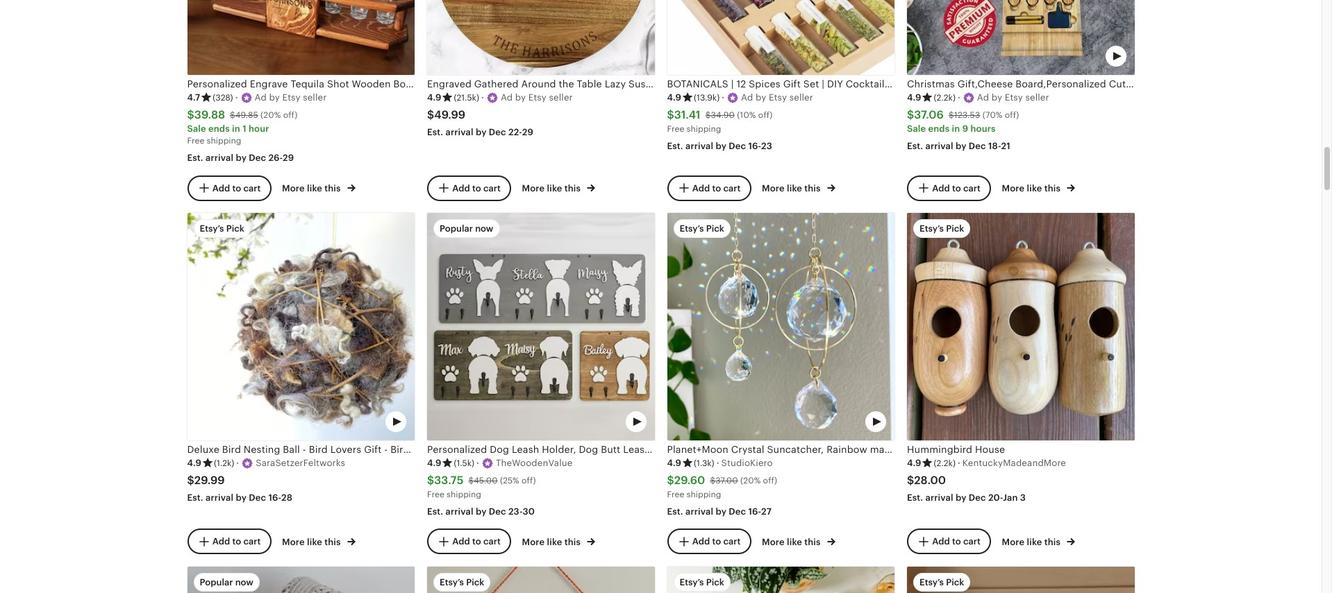 Task type: vqa. For each thing, say whether or not it's contained in the screenshot.
the middle FREE shipping Link
no



Task type: describe. For each thing, give the bounding box(es) containing it.
crystal
[[731, 444, 765, 456]]

shipping for 29.60
[[687, 490, 721, 500]]

add to cart down est. arrival by dec 26-29
[[212, 183, 261, 193]]

ends for 37.06
[[928, 124, 950, 134]]

by down 1
[[236, 153, 247, 164]]

cart down "$ 28.00 est. arrival by dec 20-jan 3"
[[963, 537, 981, 547]]

est. down 29.60
[[667, 507, 683, 518]]

to down est. arrival by dec 23-30
[[472, 537, 481, 547]]

arrival inside $ 37.06 $ 123.53 (70% off) sale ends in 9 hours est. arrival by dec 18-21
[[926, 141, 954, 151]]

shipping for 33.75
[[447, 490, 481, 500]]

hour
[[249, 124, 269, 134]]

more like this down 30
[[522, 538, 583, 548]]

more like this down 26-
[[282, 183, 343, 194]]

cart down est. arrival by dec 16-23
[[723, 183, 741, 193]]

33.75
[[434, 475, 464, 488]]

est. inside $ 29.99 est. arrival by dec 16-28
[[187, 493, 203, 504]]

(2.2k) for est. arrival by
[[934, 459, 956, 469]]

(13.9k)
[[694, 93, 720, 103]]

(20% for 39.88
[[261, 111, 281, 120]]

more down 27
[[762, 538, 785, 548]]

personalized gifts for her, gift box for women, best friend birthday gifts, self care box, thinking of you care package, thank you gift box image
[[187, 568, 415, 594]]

more like this link for add to cart button under "$ 28.00 est. arrival by dec 20-jan 3"
[[1002, 535, 1076, 550]]

add down $ 29.99 est. arrival by dec 16-28
[[212, 537, 230, 547]]

123.53
[[954, 111, 980, 120]]

more like this link for add to cart button underneath est. arrival by dec 23-30
[[522, 535, 596, 550]]

· for add to cart button under est. arrival by dec 16-23
[[722, 93, 725, 103]]

deluxe bird nesting ball - bird lovers gift - birder gift - nature lover gift - housewarming gift - wildlife lover gift - outdoor lover gift image
[[187, 213, 415, 441]]

maker,
[[870, 444, 902, 456]]

shipping for 31.41
[[687, 124, 721, 134]]

add to cart button down $ 37.06 $ 123.53 (70% off) sale ends in 9 hours est. arrival by dec 18-21
[[907, 175, 991, 201]]

add to cart down est. arrival by dec 16-27
[[692, 537, 741, 547]]

4.9 for deluxe bird nesting ball - bird lovers gift - birder gift - nature lover gift - housewarming gift - wildlife lover gift - outdoor lover gift image at left
[[187, 459, 201, 469]]

jan
[[1003, 493, 1018, 504]]

more down 23
[[762, 183, 785, 194]]

product video element for (2.2k)
[[907, 0, 1135, 75]]

dec left 27
[[729, 507, 746, 518]]

23-
[[508, 507, 523, 518]]

add to cart button down est. arrival by dec 16-27
[[667, 530, 751, 555]]

house
[[975, 444, 1005, 456]]

3
[[1020, 493, 1026, 504]]

arrival inside the $ 49.99 est. arrival by dec 22-29
[[446, 127, 474, 138]]

add to cart button down est. arrival by dec 23-30
[[427, 530, 511, 555]]

49.99
[[434, 109, 466, 122]]

arrival down 29.60
[[686, 507, 714, 518]]

cart down $ 29.99 est. arrival by dec 16-28
[[243, 537, 261, 547]]

arrival down $ 31.41 $ 34.90 (10% off) free shipping
[[686, 141, 714, 152]]

9
[[963, 124, 969, 134]]

by down $ 31.41 $ 34.90 (10% off) free shipping
[[716, 141, 727, 152]]

gift
[[1105, 444, 1122, 456]]

more like this up "popular now" link
[[282, 538, 343, 548]]

product video element for (1.2k)
[[187, 213, 415, 441]]

off) for 37.06
[[1005, 111, 1019, 120]]

more like this link for add to cart button under est. arrival by dec 16-23
[[762, 181, 836, 195]]

wall
[[1000, 444, 1020, 456]]

18-
[[988, 141, 1001, 151]]

to down $ 29.99 est. arrival by dec 16-28
[[232, 537, 241, 547]]

add down $ 37.06 $ 123.53 (70% off) sale ends in 9 hours est. arrival by dec 18-21
[[932, 183, 950, 193]]

arrival inside "$ 28.00 est. arrival by dec 20-jan 3"
[[926, 493, 954, 504]]

free for 33.75
[[427, 490, 444, 500]]

off) for 39.88
[[283, 111, 298, 120]]

by down $ 33.75 $ 45.00 (25% off) free shipping
[[476, 507, 487, 518]]

to down "$ 28.00 est. arrival by dec 20-jan 3"
[[952, 537, 961, 547]]

more like this link for add to cart button underneath est. arrival by dec 26-29
[[282, 181, 356, 195]]

to down est. arrival by dec 16-23
[[712, 183, 721, 193]]

$ inside "$ 28.00 est. arrival by dec 20-jan 3"
[[907, 475, 914, 488]]

49.85
[[235, 111, 258, 120]]

off) for 33.75
[[522, 477, 536, 486]]

to down $ 37.06 $ 123.53 (70% off) sale ends in 9 hours est. arrival by dec 18-21
[[952, 183, 961, 193]]

off) for 29.60
[[763, 477, 778, 486]]

(1.3k)
[[694, 459, 715, 469]]

add to cart button down $ 29.99 est. arrival by dec 16-28
[[187, 530, 271, 555]]

31.41
[[674, 109, 701, 122]]

$ 29.99 est. arrival by dec 16-28
[[187, 475, 292, 504]]

add to cart button down "$ 28.00 est. arrival by dec 20-jan 3"
[[907, 530, 991, 555]]

· for add to cart button below $ 37.06 $ 123.53 (70% off) sale ends in 9 hours est. arrival by dec 18-21
[[958, 93, 961, 103]]

cart down the $ 49.99 est. arrival by dec 22-29
[[483, 183, 501, 193]]

(1.5k)
[[454, 459, 475, 469]]

4.9 for personalized dog leash holder, dog butt leash holder for wall, gift for dogs, engagement gift dog, mudroom hook, dog hanging sign image
[[427, 459, 441, 469]]

more like this down 22-
[[522, 183, 583, 194]]

$ 31.41 $ 34.90 (10% off) free shipping
[[667, 109, 773, 134]]

· for add to cart button underneath $ 29.99 est. arrival by dec 16-28
[[236, 459, 239, 469]]

in for 37.06
[[952, 124, 960, 134]]

· for add to cart button underneath est. arrival by dec 16-27
[[717, 459, 719, 469]]

product video element for (1.3k)
[[667, 213, 895, 441]]

est. arrival by dec 23-30
[[427, 507, 535, 518]]

1 horizontal spatial now
[[475, 224, 494, 234]]

cart down est. arrival by dec 23-30
[[483, 537, 501, 547]]

4.9 up the "31.41"
[[667, 93, 681, 103]]

by down $ 29.60 $ 37.00 (20% off) free shipping on the right of page
[[716, 507, 727, 518]]

34.90
[[711, 111, 735, 120]]

in for 39.88
[[232, 124, 240, 134]]

$ inside the $ 49.99 est. arrival by dec 22-29
[[427, 109, 434, 122]]

free for 29.60
[[667, 490, 685, 500]]

cart down est. arrival by dec 16-27
[[723, 537, 741, 547]]

4.9 for christmas gift,cheese board,personalized cutting board,mothers day gift,wooden serving,engagement gift,bridal shower gift,housewarming gifts image
[[907, 93, 921, 103]]

more like this link for add to cart button below $ 37.06 $ 123.53 (70% off) sale ends in 9 hours est. arrival by dec 18-21
[[1002, 181, 1076, 195]]

$ 37.06 $ 123.53 (70% off) sale ends in 9 hours est. arrival by dec 18-21
[[907, 109, 1019, 151]]

$ inside $ 29.99 est. arrival by dec 16-28
[[187, 475, 194, 488]]

add to cart button down est. arrival by dec 26-29
[[187, 175, 271, 201]]

2 etsy's pick link from the left
[[667, 568, 895, 594]]

dec inside $ 29.99 est. arrival by dec 16-28
[[249, 493, 266, 504]]

0 horizontal spatial 29
[[283, 153, 294, 164]]

cart down est. arrival by dec 26-29
[[243, 183, 261, 193]]

macrame book holder, room decor, hanging bookshelf, mid century modern, housewarming gift, bohomian home decor, bookshelf decor h81 image
[[427, 568, 655, 594]]

arrival down 33.75
[[446, 507, 474, 518]]

dec left 26-
[[249, 153, 266, 164]]

16- inside $ 29.99 est. arrival by dec 16-28
[[268, 493, 281, 504]]

(70%
[[983, 111, 1003, 120]]



Task type: locate. For each thing, give the bounding box(es) containing it.
45.00
[[474, 477, 498, 486]]

like
[[307, 183, 322, 194], [547, 183, 562, 194], [787, 183, 802, 194], [1027, 183, 1042, 194], [307, 538, 322, 548], [547, 538, 562, 548], [787, 538, 802, 548], [1027, 538, 1042, 548]]

by left 28
[[236, 493, 247, 504]]

add down "$ 28.00 est. arrival by dec 20-jan 3"
[[932, 537, 950, 547]]

1 horizontal spatial ends
[[928, 124, 950, 134]]

product video element
[[907, 0, 1135, 75], [187, 213, 415, 441], [427, 213, 655, 441], [667, 213, 895, 441], [427, 568, 655, 594], [667, 568, 895, 594]]

29.99
[[194, 475, 225, 488]]

more like this link for add to cart button underneath $ 29.99 est. arrival by dec 16-28
[[282, 535, 356, 550]]

· down hummingbird house
[[958, 459, 961, 469]]

4.9 up the 49.99
[[427, 93, 441, 103]]

29
[[522, 127, 534, 138], [283, 153, 294, 164]]

1 vertical spatial (20%
[[741, 477, 761, 486]]

1 vertical spatial now
[[235, 578, 254, 589]]

est. down "39.88"
[[187, 153, 203, 164]]

0 horizontal spatial now
[[235, 578, 254, 589]]

est. down 28.00
[[907, 493, 923, 504]]

engraved gathered around the table lazy susan, custom message personalized turntable, kitchen decor, centerpiece, custom housewarming gifts image
[[427, 0, 655, 75]]

20-
[[988, 493, 1003, 504]]

27
[[761, 507, 772, 518]]

est. inside the $ 49.99 est. arrival by dec 22-29
[[427, 127, 443, 138]]

more like this
[[282, 183, 343, 194], [522, 183, 583, 194], [762, 183, 823, 194], [1002, 183, 1063, 194], [282, 538, 343, 548], [522, 538, 583, 548], [762, 538, 823, 548], [1002, 538, 1063, 548]]

cart
[[243, 183, 261, 193], [483, 183, 501, 193], [723, 183, 741, 193], [963, 183, 981, 193], [243, 537, 261, 547], [483, 537, 501, 547], [723, 537, 741, 547], [963, 537, 981, 547]]

sale inside $ 37.06 $ 123.53 (70% off) sale ends in 9 hours est. arrival by dec 18-21
[[907, 124, 926, 134]]

hummingbird
[[907, 444, 973, 456]]

0 vertical spatial popular
[[440, 224, 473, 234]]

0 horizontal spatial etsy's pick link
[[427, 568, 655, 594]]

· right (13.9k) at top
[[722, 93, 725, 103]]

·
[[235, 93, 238, 103], [481, 93, 484, 103], [722, 93, 725, 103], [958, 93, 961, 103], [236, 459, 239, 469], [477, 459, 479, 469], [717, 459, 719, 469], [958, 459, 961, 469]]

0 vertical spatial (20%
[[261, 111, 281, 120]]

add to cart down est. arrival by dec 16-23
[[692, 183, 741, 193]]

free down the "31.41"
[[667, 124, 685, 134]]

1 sale from the left
[[187, 124, 206, 134]]

est. down 33.75
[[427, 507, 443, 518]]

37.06
[[914, 109, 944, 122]]

more like this link for add to cart button under the $ 49.99 est. arrival by dec 22-29
[[522, 181, 596, 195]]

2 (2.2k) from the top
[[934, 459, 956, 469]]

1 etsy's pick link from the left
[[427, 568, 655, 594]]

2 in from the left
[[952, 124, 960, 134]]

off) inside $ 29.60 $ 37.00 (20% off) free shipping
[[763, 477, 778, 486]]

hummingbird house
[[907, 444, 1005, 456]]

holiday
[[1067, 444, 1103, 456]]

29 inside the $ 49.99 est. arrival by dec 22-29
[[522, 127, 534, 138]]

(20% for 29.60
[[741, 477, 761, 486]]

1 horizontal spatial popular
[[440, 224, 473, 234]]

3 etsy's pick link from the left
[[907, 568, 1135, 594]]

in left 9
[[952, 124, 960, 134]]

16- for 31.41
[[748, 141, 761, 152]]

(21.5k)
[[454, 93, 479, 103]]

0 horizontal spatial popular now
[[200, 578, 254, 589]]

off) inside $ 37.06 $ 123.53 (70% off) sale ends in 9 hours est. arrival by dec 18-21
[[1005, 111, 1019, 120]]

· up 123.53 at top
[[958, 93, 961, 103]]

add to cart down $ 29.99 est. arrival by dec 16-28
[[212, 537, 261, 547]]

0 horizontal spatial in
[[232, 124, 240, 134]]

$ 33.75 $ 45.00 (25% off) free shipping
[[427, 475, 536, 500]]

· for add to cart button under "$ 28.00 est. arrival by dec 20-jan 3"
[[958, 459, 961, 469]]

more like this down 21
[[1002, 183, 1063, 194]]

dec left 22-
[[489, 127, 506, 138]]

add to cart down "$ 28.00 est. arrival by dec 20-jan 3"
[[932, 537, 981, 547]]

off) inside $ 31.41 $ 34.90 (10% off) free shipping
[[758, 111, 773, 120]]

popular now
[[440, 224, 494, 234], [200, 578, 254, 589]]

in inside $ 39.88 $ 49.85 (20% off) sale ends in 1 hour free shipping
[[232, 124, 240, 134]]

gift,
[[978, 444, 997, 456]]

· right (328)
[[235, 93, 238, 103]]

2 horizontal spatial etsy's pick link
[[907, 568, 1135, 594]]

add down est. arrival by dec 26-29
[[212, 183, 230, 193]]

free for 31.41
[[667, 124, 685, 134]]

arrival down $ 39.88 $ 49.85 (20% off) sale ends in 1 hour free shipping
[[206, 153, 234, 164]]

pick
[[226, 224, 244, 234], [706, 224, 724, 234], [946, 224, 964, 234], [466, 578, 484, 589], [706, 578, 724, 589], [946, 578, 964, 589]]

off)
[[283, 111, 298, 120], [758, 111, 773, 120], [1005, 111, 1019, 120], [522, 477, 536, 486], [763, 477, 778, 486]]

hummingbird house image
[[907, 213, 1135, 441]]

custom night light - home decor - housewarming gift ideas - home decor gift - newly wed gift - wedding favors - gift for him - gift for her image
[[907, 568, 1135, 594]]

est. arrival by dec 16-23
[[667, 141, 773, 152]]

1
[[243, 124, 246, 134]]

22-
[[508, 127, 522, 138]]

to
[[232, 183, 241, 193], [472, 183, 481, 193], [712, 183, 721, 193], [952, 183, 961, 193], [232, 537, 241, 547], [472, 537, 481, 547], [712, 537, 721, 547], [952, 537, 961, 547]]

product video element for (1.5k)
[[427, 213, 655, 441]]

0 vertical spatial (2.2k)
[[934, 93, 956, 103]]

0 horizontal spatial (20%
[[261, 111, 281, 120]]

4.7
[[187, 93, 200, 103]]

christmas gift,cheese board,personalized cutting board,mothers day gift,wooden serving,engagement gift,bridal shower gift,housewarming gifts image
[[907, 0, 1135, 75]]

off) inside $ 39.88 $ 49.85 (20% off) sale ends in 1 hour free shipping
[[283, 111, 298, 120]]

off) for 31.41
[[758, 111, 773, 120]]

shipping inside $ 31.41 $ 34.90 (10% off) free shipping
[[687, 124, 721, 134]]

more down 21
[[1002, 183, 1025, 194]]

arrival down the 49.99
[[446, 127, 474, 138]]

sale for 39.88
[[187, 124, 206, 134]]

0 vertical spatial 16-
[[748, 141, 761, 152]]

add to cart button
[[187, 175, 271, 201], [427, 175, 511, 201], [667, 175, 751, 201], [907, 175, 991, 201], [187, 530, 271, 555], [427, 530, 511, 555], [667, 530, 751, 555], [907, 530, 991, 555]]

arrival inside $ 29.99 est. arrival by dec 16-28
[[206, 493, 234, 504]]

30
[[523, 507, 535, 518]]

to down est. arrival by dec 16-27
[[712, 537, 721, 547]]

add to cart button down est. arrival by dec 16-23
[[667, 175, 751, 201]]

sale for 37.06
[[907, 124, 926, 134]]

28
[[281, 493, 292, 504]]

free down 33.75
[[427, 490, 444, 500]]

this
[[325, 183, 341, 194], [565, 183, 581, 194], [805, 183, 821, 194], [1045, 183, 1061, 194], [325, 538, 341, 548], [565, 538, 581, 548], [805, 538, 821, 548], [1045, 538, 1061, 548]]

sale
[[187, 124, 206, 134], [907, 124, 926, 134]]

0 vertical spatial popular now
[[440, 224, 494, 234]]

hanging,
[[1023, 444, 1064, 456]]

sale inside $ 39.88 $ 49.85 (20% off) sale ends in 1 hour free shipping
[[187, 124, 206, 134]]

4.9 up 29.60
[[667, 459, 681, 469]]

to down the $ 49.99 est. arrival by dec 22-29
[[472, 183, 481, 193]]

rainbow
[[827, 444, 868, 456]]

in inside $ 37.06 $ 123.53 (70% off) sale ends in 9 hours est. arrival by dec 18-21
[[952, 124, 960, 134]]

free inside $ 31.41 $ 34.90 (10% off) free shipping
[[667, 124, 685, 134]]

personalized engrave tequila shot wooden board, housewarming gift, new home gift, wedding gift, engagement gift, bride gift, tequila flight image
[[187, 0, 415, 75]]

dec inside the $ 49.99 est. arrival by dec 22-29
[[489, 127, 506, 138]]

shipping down the "31.41"
[[687, 124, 721, 134]]

21
[[1001, 141, 1011, 151]]

hours
[[971, 124, 996, 134]]

28.00
[[914, 475, 946, 488]]

1 vertical spatial popular
[[200, 578, 233, 589]]

· right (1.3k)
[[717, 459, 719, 469]]

26-
[[268, 153, 283, 164]]

more down 22-
[[522, 183, 545, 194]]

add to cart down $ 37.06 $ 123.53 (70% off) sale ends in 9 hours est. arrival by dec 18-21
[[932, 183, 981, 193]]

shipping inside $ 33.75 $ 45.00 (25% off) free shipping
[[447, 490, 481, 500]]

1 horizontal spatial 29
[[522, 127, 534, 138]]

off) inside $ 33.75 $ 45.00 (25% off) free shipping
[[522, 477, 536, 486]]

· for add to cart button underneath est. arrival by dec 26-29
[[235, 93, 238, 103]]

1 horizontal spatial sale
[[907, 124, 926, 134]]

(10%
[[737, 111, 756, 120]]

(2.2k)
[[934, 93, 956, 103], [934, 459, 956, 469]]

add to cart button down the $ 49.99 est. arrival by dec 22-29
[[427, 175, 511, 201]]

off) up 27
[[763, 477, 778, 486]]

add to cart down est. arrival by dec 23-30
[[452, 537, 501, 547]]

more like this link
[[282, 181, 356, 195], [522, 181, 596, 195], [762, 181, 836, 195], [1002, 181, 1076, 195], [282, 535, 356, 550], [522, 535, 596, 550], [762, 535, 836, 550], [1002, 535, 1076, 550]]

ends inside $ 39.88 $ 49.85 (20% off) sale ends in 1 hour free shipping
[[208, 124, 230, 134]]

free down "39.88"
[[187, 136, 204, 146]]

in
[[232, 124, 240, 134], [952, 124, 960, 134]]

by left the 20-
[[956, 493, 967, 504]]

personalized charcuterie board, housewarming gift, wedding gift, anniversary gift - custom cheese board, cutting board, serving tray image
[[667, 568, 895, 594]]

4.9 up 33.75
[[427, 459, 441, 469]]

off) right (25%
[[522, 477, 536, 486]]

popular
[[440, 224, 473, 234], [200, 578, 233, 589]]

4.9
[[427, 93, 441, 103], [667, 93, 681, 103], [907, 93, 921, 103], [187, 459, 201, 469], [427, 459, 441, 469], [667, 459, 681, 469], [907, 459, 921, 469]]

$ 28.00 est. arrival by dec 20-jan 3
[[907, 475, 1026, 504]]

more like this link for add to cart button underneath est. arrival by dec 16-27
[[762, 535, 836, 550]]

2 sale from the left
[[907, 124, 926, 134]]

dec inside $ 37.06 $ 123.53 (70% off) sale ends in 9 hours est. arrival by dec 18-21
[[969, 141, 986, 151]]

dec left 28
[[249, 493, 266, 504]]

est. down 29.99
[[187, 493, 203, 504]]

est. down the 49.99
[[427, 127, 443, 138]]

free inside $ 33.75 $ 45.00 (25% off) free shipping
[[427, 490, 444, 500]]

0 horizontal spatial sale
[[187, 124, 206, 134]]

39.88
[[194, 109, 225, 122]]

(20% inside $ 39.88 $ 49.85 (20% off) sale ends in 1 hour free shipping
[[261, 111, 281, 120]]

· for add to cart button under the $ 49.99 est. arrival by dec 22-29
[[481, 93, 484, 103]]

29.60
[[674, 475, 705, 488]]

by inside $ 37.06 $ 123.53 (70% off) sale ends in 9 hours est. arrival by dec 18-21
[[956, 141, 967, 151]]

dec left the 20-
[[969, 493, 986, 504]]

dec left 23-
[[489, 507, 506, 518]]

shipping inside $ 39.88 $ 49.85 (20% off) sale ends in 1 hour free shipping
[[207, 136, 241, 146]]

(328)
[[213, 93, 233, 103]]

4.9 up 29.99
[[187, 459, 201, 469]]

more like this up personalized charcuterie board, housewarming gift, wedding gift, anniversary gift - custom cheese board, cutting board, serving tray 'image'
[[762, 538, 823, 548]]

etsy's pick
[[200, 224, 244, 234], [680, 224, 724, 234], [920, 224, 964, 234], [440, 578, 484, 589], [680, 578, 724, 589], [920, 578, 964, 589]]

1 vertical spatial 16-
[[268, 493, 281, 504]]

ends down "39.88"
[[208, 124, 230, 134]]

2 vertical spatial 16-
[[748, 507, 761, 518]]

ends for 39.88
[[208, 124, 230, 134]]

est. arrival by dec 16-27
[[667, 507, 772, 518]]

est. down the "31.41"
[[667, 141, 683, 152]]

(25%
[[500, 477, 519, 486]]

1 (2.2k) from the top
[[934, 93, 956, 103]]

free down 29.60
[[667, 490, 685, 500]]

arrival
[[446, 127, 474, 138], [926, 141, 954, 151], [686, 141, 714, 152], [206, 153, 234, 164], [206, 493, 234, 504], [926, 493, 954, 504], [446, 507, 474, 518], [686, 507, 714, 518]]

est. inside "$ 28.00 est. arrival by dec 20-jan 3"
[[907, 493, 923, 504]]

free inside $ 39.88 $ 49.85 (20% off) sale ends in 1 hour free shipping
[[187, 136, 204, 146]]

shipping down 29.60
[[687, 490, 721, 500]]

etsy's pick link
[[427, 568, 655, 594], [667, 568, 895, 594], [907, 568, 1135, 594]]

1 horizontal spatial in
[[952, 124, 960, 134]]

by inside the $ 49.99 est. arrival by dec 22-29
[[476, 127, 487, 138]]

botanicals | 12 spices gift set | diy cocktail set | coworker christmas gift ideas for men & women | cocktail mixers | housewarming gift image
[[667, 0, 895, 75]]

· for add to cart button underneath est. arrival by dec 23-30
[[477, 459, 479, 469]]

popular now link
[[187, 568, 415, 594]]

1 vertical spatial (2.2k)
[[934, 459, 956, 469]]

1 horizontal spatial (20%
[[741, 477, 761, 486]]

add down est. arrival by dec 16-27
[[692, 537, 710, 547]]

$ 49.99 est. arrival by dec 22-29
[[427, 109, 534, 138]]

est.
[[427, 127, 443, 138], [907, 141, 923, 151], [667, 141, 683, 152], [187, 153, 203, 164], [187, 493, 203, 504], [907, 493, 923, 504], [427, 507, 443, 518], [667, 507, 683, 518]]

dec left 23
[[729, 141, 746, 152]]

add to cart
[[212, 183, 261, 193], [452, 183, 501, 193], [692, 183, 741, 193], [932, 183, 981, 193], [212, 537, 261, 547], [452, 537, 501, 547], [692, 537, 741, 547], [932, 537, 981, 547]]

(20%
[[261, 111, 281, 120], [741, 477, 761, 486]]

add to cart down the $ 49.99 est. arrival by dec 22-29
[[452, 183, 501, 193]]

1 vertical spatial popular now
[[200, 578, 254, 589]]

arrival down 37.06
[[926, 141, 954, 151]]

planet+moon
[[667, 444, 729, 456]]

4.9 up 37.06
[[907, 93, 921, 103]]

(2.2k) for sale ends in 9 hours
[[934, 93, 956, 103]]

more up "popular now" link
[[282, 538, 305, 548]]

est. inside $ 37.06 $ 123.53 (70% off) sale ends in 9 hours est. arrival by dec 18-21
[[907, 141, 923, 151]]

(1.2k)
[[214, 459, 234, 469]]

by inside "$ 28.00 est. arrival by dec 20-jan 3"
[[956, 493, 967, 504]]

more up custom night light - home decor - housewarming gift ideas - home decor gift - newly wed gift - wedding favors - gift for him - gift for her image
[[1002, 538, 1025, 548]]

4.9 for hummingbird house image
[[907, 459, 921, 469]]

dec inside "$ 28.00 est. arrival by dec 20-jan 3"
[[969, 493, 986, 504]]

ends inside $ 37.06 $ 123.53 (70% off) sale ends in 9 hours est. arrival by dec 18-21
[[928, 124, 950, 134]]

est. down 37.06
[[907, 141, 923, 151]]

shipping
[[687, 124, 721, 134], [207, 136, 241, 146], [447, 490, 481, 500], [687, 490, 721, 500]]

more down 30
[[522, 538, 545, 548]]

1 vertical spatial 29
[[283, 153, 294, 164]]

now
[[475, 224, 494, 234], [235, 578, 254, 589]]

free
[[667, 124, 685, 134], [187, 136, 204, 146], [427, 490, 444, 500], [667, 490, 685, 500]]

(20% up hour
[[261, 111, 281, 120]]

23
[[761, 141, 773, 152]]

1 horizontal spatial etsy's pick link
[[667, 568, 895, 594]]

planet+moon crystal suncatcher, rainbow maker, housewarming gift, wall hanging, holiday gift image
[[667, 213, 895, 441]]

more like this down 23
[[762, 183, 823, 194]]

to down est. arrival by dec 26-29
[[232, 183, 241, 193]]

4.9 up 28.00
[[907, 459, 921, 469]]

est. arrival by dec 26-29
[[187, 153, 294, 164]]

0 horizontal spatial ends
[[208, 124, 230, 134]]

off) right (70%
[[1005, 111, 1019, 120]]

2 ends from the left
[[928, 124, 950, 134]]

by inside $ 29.99 est. arrival by dec 16-28
[[236, 493, 247, 504]]

1 in from the left
[[232, 124, 240, 134]]

shipping down 33.75
[[447, 490, 481, 500]]

1 ends from the left
[[208, 124, 230, 134]]

arrival down 28.00
[[926, 493, 954, 504]]

4.9 for planet+moon crystal suncatcher, rainbow maker, housewarming gift, wall hanging, holiday gift image
[[667, 459, 681, 469]]

(20% inside $ 29.60 $ 37.00 (20% off) free shipping
[[741, 477, 761, 486]]

dec
[[489, 127, 506, 138], [969, 141, 986, 151], [729, 141, 746, 152], [249, 153, 266, 164], [249, 493, 266, 504], [969, 493, 986, 504], [489, 507, 506, 518], [729, 507, 746, 518]]

0 vertical spatial now
[[475, 224, 494, 234]]

sale down "39.88"
[[187, 124, 206, 134]]

37.00
[[716, 477, 738, 486]]

$ 29.60 $ 37.00 (20% off) free shipping
[[667, 475, 778, 500]]

$ 39.88 $ 49.85 (20% off) sale ends in 1 hour free shipping
[[187, 109, 298, 146]]

housewarming
[[904, 444, 976, 456]]

shipping up est. arrival by dec 26-29
[[207, 136, 241, 146]]

add down est. arrival by dec 16-23
[[692, 183, 710, 193]]

arrival down 29.99
[[206, 493, 234, 504]]

· right (1.5k)
[[477, 459, 479, 469]]

etsy's
[[200, 224, 224, 234], [680, 224, 704, 234], [920, 224, 944, 234], [440, 578, 464, 589], [680, 578, 704, 589], [920, 578, 944, 589]]

0 vertical spatial 29
[[522, 127, 534, 138]]

sale down 37.06
[[907, 124, 926, 134]]

planet+moon crystal suncatcher, rainbow maker, housewarming gift, wall hanging, holiday gift
[[667, 444, 1122, 456]]

16-
[[748, 141, 761, 152], [268, 493, 281, 504], [748, 507, 761, 518]]

1 horizontal spatial popular now
[[440, 224, 494, 234]]

shipping inside $ 29.60 $ 37.00 (20% off) free shipping
[[687, 490, 721, 500]]

cart down $ 37.06 $ 123.53 (70% off) sale ends in 9 hours est. arrival by dec 18-21
[[963, 183, 981, 193]]

more
[[282, 183, 305, 194], [522, 183, 545, 194], [762, 183, 785, 194], [1002, 183, 1025, 194], [282, 538, 305, 548], [522, 538, 545, 548], [762, 538, 785, 548], [1002, 538, 1025, 548]]

add down est. arrival by dec 23-30
[[452, 537, 470, 547]]

by
[[476, 127, 487, 138], [956, 141, 967, 151], [716, 141, 727, 152], [236, 153, 247, 164], [236, 493, 247, 504], [956, 493, 967, 504], [476, 507, 487, 518], [716, 507, 727, 518]]

ends
[[208, 124, 230, 134], [928, 124, 950, 134]]

suncatcher,
[[767, 444, 824, 456]]

free inside $ 29.60 $ 37.00 (20% off) free shipping
[[667, 490, 685, 500]]

more down 26-
[[282, 183, 305, 194]]

add
[[212, 183, 230, 193], [452, 183, 470, 193], [692, 183, 710, 193], [932, 183, 950, 193], [212, 537, 230, 547], [452, 537, 470, 547], [692, 537, 710, 547], [932, 537, 950, 547]]

add down the $ 49.99 est. arrival by dec 22-29
[[452, 183, 470, 193]]

more like this up custom night light - home decor - housewarming gift ideas - home decor gift - newly wed gift - wedding favors - gift for him - gift for her image
[[1002, 538, 1063, 548]]

by down 9
[[956, 141, 967, 151]]

personalized dog leash holder, dog butt leash holder for wall, gift for dogs, engagement gift dog, mudroom hook, dog hanging sign image
[[427, 213, 655, 441]]

16- for 29.60
[[748, 507, 761, 518]]

0 horizontal spatial popular
[[200, 578, 233, 589]]



